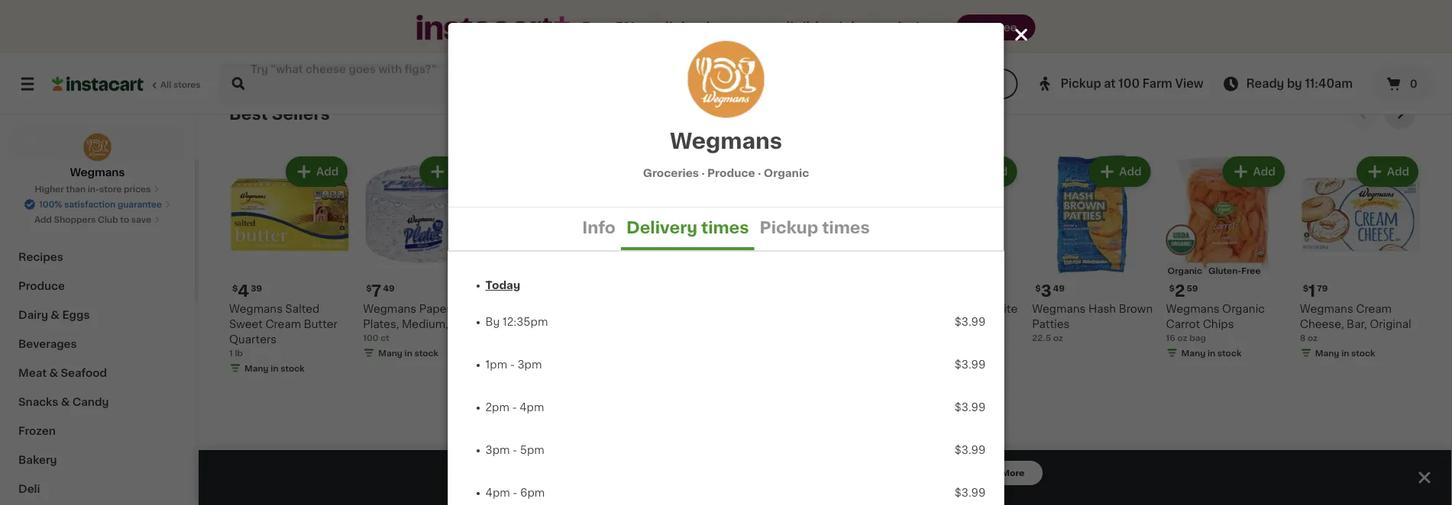 Task type: describe. For each thing, give the bounding box(es) containing it.
delivery
[[627, 220, 698, 236]]

add button for 4
[[287, 159, 346, 186]]

to
[[120, 216, 129, 224]]

4 add button from the left
[[957, 159, 1016, 186]]

organic inside wegmans organic carrot chips 16 oz bag
[[1223, 304, 1265, 315]]

lists link
[[9, 188, 186, 219]]

$ for 3
[[1036, 285, 1041, 293]]

0 horizontal spatial 4pm
[[486, 488, 510, 499]]

stores
[[173, 81, 201, 89]]

$ for 4
[[232, 285, 238, 293]]

ready
[[1247, 78, 1285, 89]]

credit
[[639, 21, 678, 34]]

2 · from the left
[[758, 168, 761, 178]]

(zucchini)
[[765, 8, 819, 19]]

pickup at 100 farm view
[[1061, 78, 1204, 89]]

back
[[682, 21, 714, 34]]

$ 6 89
[[500, 284, 530, 300]]

$ 4 39
[[232, 284, 262, 300]]

express icon image
[[417, 15, 570, 40]]

/ inside green squash (zucchini) $1.99 / lb
[[790, 23, 793, 31]]

buy it again
[[43, 167, 107, 178]]

1pm
[[486, 360, 507, 371]]

buy
[[43, 167, 64, 178]]

wegmans for white
[[899, 304, 952, 315]]

wegmans up groceries · produce · organic
[[670, 131, 782, 152]]

info tab
[[577, 208, 621, 251]]

1 many in stock button from the left
[[363, 0, 485, 52]]

green
[[765, 0, 798, 4]]

higher than in-store prices link
[[35, 183, 160, 196]]

& for meat
[[49, 368, 58, 379]]

add button for 1
[[1358, 159, 1417, 186]]

on
[[717, 21, 734, 34]]

guarantee
[[118, 201, 162, 209]]

$ 7 49
[[366, 284, 395, 300]]

sponsored badge image
[[1166, 68, 1213, 77]]

prices
[[124, 185, 151, 194]]

again
[[77, 167, 107, 178]]

times for pickup times
[[822, 220, 870, 236]]

pickup for pickup times
[[760, 220, 818, 236]]

1 · from the left
[[702, 168, 705, 178]]

$ for 1
[[1303, 285, 1309, 293]]

by
[[486, 317, 500, 328]]

$3.99 for 4pm
[[955, 403, 986, 413]]

meat & seafood
[[18, 368, 107, 379]]

100%
[[39, 201, 62, 209]]

each for $3.09 / lb about 0.62 lb each
[[1091, 20, 1112, 28]]

oz for carrot
[[1178, 334, 1188, 343]]

snacks & candy
[[18, 397, 109, 408]]

bakery
[[18, 455, 57, 466]]

snacks & candy link
[[9, 388, 186, 417]]

2
[[1175, 284, 1185, 300]]

all
[[160, 81, 171, 89]]

today
[[486, 280, 520, 291]]

beverages link
[[9, 330, 186, 359]]

try free
[[975, 22, 1017, 33]]

1 vertical spatial 3pm
[[486, 445, 510, 456]]

soli
[[631, 0, 650, 4]]

0 button
[[1371, 66, 1434, 102]]

about for $3.09 / lb about 0.62 lb each
[[1032, 20, 1058, 28]]

wegmans for plates,
[[363, 304, 417, 315]]

oz inside wegmans guacamole 12 oz
[[508, 319, 518, 327]]

ready by 11:40am link
[[1222, 75, 1353, 93]]

ct
[[381, 334, 390, 343]]

100 inside "pickup at 100 farm view" popup button
[[1119, 78, 1140, 89]]

$1.99
[[765, 23, 788, 31]]

quarters
[[229, 335, 277, 345]]

lb inside wegmans salted sweet cream butter quarters 1 lb
[[235, 350, 243, 358]]

100 inside wegmans paper plates, medium,  8.6" 100 ct
[[363, 334, 379, 343]]

cream inside wegmans cream cheese, bar, original 8 oz
[[1356, 304, 1392, 315]]

earn 5% credit back on every eligible pickup order!
[[582, 21, 920, 34]]

oz inside wegmans cream cheese, bar, original 8 oz
[[1308, 334, 1318, 343]]

$2.29 / lb about 0.82 lb each
[[497, 8, 576, 28]]

product group containing 4
[[229, 154, 351, 378]]

$ for 6
[[500, 285, 506, 293]]

white
[[987, 304, 1018, 315]]

delivery times tab
[[621, 208, 755, 251]]

recipes link
[[9, 243, 186, 272]]

wegmans logo image inside wegmans link
[[83, 133, 112, 162]]

best
[[229, 106, 268, 122]]

79
[[1317, 285, 1328, 293]]

$3.09
[[1032, 8, 1058, 16]]

wegmans link
[[70, 133, 125, 180]]

$1.49 element
[[899, 282, 1020, 302]]

pickup at 100 farm view button
[[1036, 63, 1204, 105]]

& for snacks
[[61, 397, 70, 408]]

pickup for pickup at 100 farm view
[[1061, 78, 1101, 89]]

produce link
[[9, 272, 186, 301]]

59
[[1187, 285, 1198, 293]]

12
[[497, 319, 506, 327]]

club
[[98, 216, 118, 224]]

at
[[1104, 78, 1116, 89]]

more
[[1002, 470, 1025, 478]]

frozen
[[18, 426, 56, 437]]

groceries
[[643, 168, 699, 178]]

butter
[[304, 319, 338, 330]]

wegmans for sweet
[[229, 304, 283, 315]]

3 add button from the left
[[689, 159, 748, 186]]

wegmans guacamole 12 oz
[[497, 304, 615, 327]]

- for 1pm
[[510, 360, 515, 371]]

green squash (zucchini) $1.99 / lb
[[765, 0, 840, 31]]

instacart logo image
[[52, 75, 144, 93]]

wegmans for cheese,
[[1300, 304, 1354, 315]]

free
[[995, 22, 1017, 33]]

squash
[[800, 0, 840, 4]]

item carousel region
[[229, 99, 1422, 445]]

beverages
[[18, 339, 77, 350]]

49 for 3
[[1053, 285, 1065, 293]]

2pm - 4pm
[[486, 403, 544, 413]]

oz for baby
[[639, 23, 649, 31]]

baby
[[699, 0, 726, 4]]

all stores
[[160, 81, 201, 89]]

delivery times
[[627, 220, 749, 236]]

iceberg
[[899, 8, 940, 19]]

ready by 11:40am
[[1247, 78, 1353, 89]]

lists
[[43, 198, 69, 209]]

/ for $3.09
[[1060, 8, 1063, 16]]

farm
[[1143, 78, 1173, 89]]

seafood
[[61, 368, 107, 379]]

0 vertical spatial 4pm
[[520, 403, 544, 413]]

39
[[251, 285, 262, 293]]

1 horizontal spatial 3pm
[[518, 360, 542, 371]]

earn
[[582, 21, 612, 34]]



Task type: locate. For each thing, give the bounding box(es) containing it.
0 horizontal spatial /
[[524, 8, 527, 16]]

chips
[[1203, 319, 1234, 330]]

pickup for pickup
[[967, 79, 1004, 89]]

carrot
[[1166, 319, 1200, 330]]

oz inside wegmans shredded iceberg lettuce 10 oz bag
[[910, 23, 920, 31]]

3pm left 5pm
[[486, 445, 510, 456]]

None search field
[[219, 63, 788, 105]]

0 horizontal spatial many in stock button
[[363, 0, 485, 52]]

0 horizontal spatial red bull energy drinks image
[[230, 458, 545, 506]]

1 horizontal spatial about
[[1032, 20, 1058, 28]]

- right 2pm
[[512, 403, 517, 413]]

than
[[66, 185, 86, 194]]

original
[[1370, 319, 1412, 330]]

6 add button from the left
[[1224, 159, 1283, 186]]

/ for $2.29
[[524, 8, 527, 16]]

wegmans salted sweet cream butter quarters 1 lb
[[229, 304, 338, 358]]

1 vertical spatial 4pm
[[486, 488, 510, 499]]

1 horizontal spatial 4pm
[[520, 403, 544, 413]]

lettuce
[[943, 8, 984, 19]]

lb right 0.62
[[1081, 20, 1089, 28]]

2 add button from the left
[[421, 159, 480, 186]]

frozen link
[[9, 417, 186, 446]]

/ up 0.82
[[524, 8, 527, 16]]

1 horizontal spatial produce
[[708, 168, 755, 178]]

about for $2.29 / lb about 0.82 lb each
[[497, 20, 523, 28]]

product group containing 3
[[1032, 154, 1154, 345]]

4 left 39
[[238, 284, 249, 300]]

lb down quarters
[[235, 350, 243, 358]]

lb right 0.82
[[546, 20, 553, 28]]

- left 6pm
[[513, 488, 518, 499]]

4 $ from the left
[[500, 285, 506, 293]]

2 horizontal spatial /
[[1060, 8, 1063, 16]]

each for $2.29 / lb about 0.82 lb each
[[556, 20, 576, 28]]

pickup inside tab
[[760, 220, 818, 236]]

giant
[[955, 304, 984, 315]]

many
[[378, 38, 403, 47], [1182, 54, 1206, 62], [1316, 54, 1340, 62], [378, 350, 403, 358], [914, 350, 938, 358], [1182, 350, 1206, 358], [1316, 350, 1340, 358], [244, 365, 269, 373]]

& left eggs
[[51, 310, 60, 321]]

0 vertical spatial 100
[[1119, 78, 1140, 89]]

2 each from the left
[[1091, 20, 1112, 28]]

wegmans up higher than in-store prices link
[[70, 167, 125, 178]]

wegmans inside wegmans giant white bread
[[899, 304, 952, 315]]

wegmans giant white bread
[[899, 304, 1018, 330]]

bag for iceberg
[[922, 23, 939, 31]]

1 vertical spatial &
[[49, 368, 58, 379]]

1 horizontal spatial wegmans logo image
[[688, 41, 764, 118]]

$ 2 59
[[1169, 284, 1198, 300]]

2 horizontal spatial pickup
[[1061, 78, 1101, 89]]

pickup button
[[928, 69, 1018, 99]]

1 vertical spatial 100
[[363, 334, 379, 343]]

1 horizontal spatial /
[[790, 23, 793, 31]]

$2.29
[[497, 8, 522, 16]]

1 $ from the left
[[232, 285, 238, 293]]

store
[[99, 185, 122, 194]]

candy
[[72, 397, 109, 408]]

0 horizontal spatial 3pm
[[486, 445, 510, 456]]

$ inside $ 6 89
[[500, 285, 506, 293]]

0 horizontal spatial about
[[497, 20, 523, 28]]

1 vertical spatial 4
[[238, 284, 249, 300]]

organic up 59 on the bottom of page
[[1168, 267, 1203, 275]]

$3.99 for 3pm
[[955, 360, 986, 371]]

5 $3.99 from the top
[[955, 488, 986, 499]]

2 times from the left
[[822, 220, 870, 236]]

·
[[702, 168, 705, 178], [758, 168, 761, 178]]

bag for carrot
[[1190, 334, 1206, 343]]

higher than in-store prices
[[35, 185, 151, 194]]

$ left 39
[[232, 285, 238, 293]]

2 vertical spatial &
[[61, 397, 70, 408]]

pickup inside popup button
[[1061, 78, 1101, 89]]

product group containing 7
[[363, 154, 485, 363]]

1 horizontal spatial pickup
[[967, 79, 1004, 89]]

dairy & eggs
[[18, 310, 90, 321]]

wegmans inside wegmans paper plates, medium,  8.6" 100 ct
[[363, 304, 417, 315]]

1 horizontal spatial 100
[[1119, 78, 1140, 89]]

deli link
[[9, 475, 186, 504]]

pickup times tab
[[755, 208, 875, 251]]

wegmans inside wegmans cream cheese, bar, original 8 oz
[[1300, 304, 1354, 315]]

1 vertical spatial 1
[[229, 350, 233, 358]]

organic gluten-free
[[1168, 267, 1261, 275]]

cream inside wegmans salted sweet cream butter quarters 1 lb
[[265, 319, 301, 330]]

product group containing soli organic baby spinach
[[631, 0, 753, 47]]

lb inside green squash (zucchini) $1.99 / lb
[[795, 23, 804, 31]]

8.6"
[[451, 319, 473, 330]]

wegmans up cheese,
[[1300, 304, 1354, 315]]

$ for 7
[[366, 285, 372, 293]]

oz for iceberg
[[910, 23, 920, 31]]

lb
[[529, 8, 537, 16], [1065, 8, 1073, 16], [546, 20, 553, 28], [1081, 20, 1089, 28], [795, 23, 804, 31], [235, 350, 243, 358]]

$ inside $ 7 49
[[366, 285, 372, 293]]

4 down spinach
[[631, 23, 637, 31]]

produce right groceries
[[708, 168, 755, 178]]

0
[[1410, 79, 1418, 89]]

$ inside the $ 3 49
[[1036, 285, 1041, 293]]

organic up pickup times
[[764, 168, 809, 178]]

about
[[497, 20, 523, 28], [1032, 20, 1058, 28]]

0 horizontal spatial pickup
[[760, 220, 818, 236]]

0 horizontal spatial 100
[[363, 334, 379, 343]]

4 $3.99 from the top
[[955, 445, 986, 456]]

0.62
[[1060, 20, 1079, 28]]

wegmans inside wegmans organic carrot chips 16 oz bag
[[1166, 304, 1220, 315]]

oz right 8
[[1308, 334, 1318, 343]]

89
[[518, 285, 530, 293]]

satisfaction
[[64, 201, 116, 209]]

100 right "at"
[[1119, 78, 1140, 89]]

2 horizontal spatial many in stock button
[[1300, 0, 1422, 67]]

100% satisfaction guarantee button
[[24, 196, 171, 211]]

wegmans up plates,
[[363, 304, 417, 315]]

about down $2.29
[[497, 20, 523, 28]]

$3.99
[[955, 317, 986, 328], [955, 360, 986, 371], [955, 403, 986, 413], [955, 445, 986, 456], [955, 488, 986, 499]]

1 times from the left
[[701, 220, 749, 236]]

meat & seafood link
[[9, 359, 186, 388]]

0 vertical spatial 1
[[1309, 284, 1316, 300]]

wegmans for 12
[[497, 304, 550, 315]]

medium,
[[402, 319, 448, 330]]

4pm
[[520, 403, 544, 413], [486, 488, 510, 499]]

times
[[701, 220, 749, 236], [822, 220, 870, 236]]

$3.09 / lb about 0.62 lb each
[[1032, 8, 1112, 28]]

bag down the iceberg
[[922, 23, 939, 31]]

5 add button from the left
[[1091, 159, 1150, 186]]

100% satisfaction guarantee
[[39, 201, 162, 209]]

49 right 7
[[383, 285, 395, 293]]

wegmans up 12:35pm
[[497, 304, 550, 315]]

6 $ from the left
[[1303, 285, 1309, 293]]

& left "candy" on the left bottom of page
[[61, 397, 70, 408]]

eggs
[[62, 310, 90, 321]]

shoppers
[[54, 216, 96, 224]]

wegmans for carrot
[[1166, 304, 1220, 315]]

bar,
[[1347, 319, 1367, 330]]

1 horizontal spatial 49
[[1053, 285, 1065, 293]]

1 horizontal spatial times
[[822, 220, 870, 236]]

pickup
[[830, 21, 876, 34]]

oz down spinach
[[639, 23, 649, 31]]

times inside tab
[[822, 220, 870, 236]]

$ inside the "$ 2 59"
[[1169, 285, 1175, 293]]

1 horizontal spatial ·
[[758, 168, 761, 178]]

6
[[506, 284, 517, 300]]

wegmans hash brown patties 22.5 oz
[[1032, 304, 1153, 343]]

patties
[[1032, 319, 1070, 330]]

bag inside wegmans shredded iceberg lettuce 10 oz bag
[[922, 23, 939, 31]]

1 vertical spatial cream
[[265, 319, 301, 330]]

4pm right 2pm
[[520, 403, 544, 413]]

tab list
[[448, 208, 1004, 251]]

hash
[[1089, 304, 1116, 315]]

lb up 0.62
[[1065, 8, 1073, 16]]

0 horizontal spatial times
[[701, 220, 749, 236]]

each left earn on the top left
[[556, 20, 576, 28]]

0 horizontal spatial cream
[[265, 319, 301, 330]]

cream up original
[[1356, 304, 1392, 315]]

higher
[[35, 185, 64, 194]]

1 vertical spatial produce
[[18, 281, 65, 292]]

- for 2pm
[[512, 403, 517, 413]]

$ left 59 on the bottom of page
[[1169, 285, 1175, 293]]

bag down carrot
[[1190, 334, 1206, 343]]

$3.99 for 5pm
[[955, 445, 986, 456]]

organic inside soli organic baby spinach 4 oz
[[653, 0, 696, 4]]

all stores link
[[52, 63, 202, 105]]

&
[[51, 310, 60, 321], [49, 368, 58, 379], [61, 397, 70, 408]]

it
[[67, 167, 75, 178]]

1 horizontal spatial each
[[1091, 20, 1112, 28]]

0.82
[[525, 20, 544, 28]]

0 vertical spatial &
[[51, 310, 60, 321]]

oz for brown
[[1053, 334, 1063, 343]]

times for delivery times
[[701, 220, 749, 236]]

oz inside wegmans organic carrot chips 16 oz bag
[[1178, 334, 1188, 343]]

& right "meat"
[[49, 368, 58, 379]]

49 right 3
[[1053, 285, 1065, 293]]

wegmans logo image
[[688, 41, 764, 118], [83, 133, 112, 162]]

add button for 2
[[1224, 159, 1283, 186]]

1 add button from the left
[[287, 159, 346, 186]]

4 inside "item carousel" region
[[238, 284, 249, 300]]

about down "$3.09"
[[1032, 20, 1058, 28]]

1 horizontal spatial bag
[[1190, 334, 1206, 343]]

49 for 7
[[383, 285, 395, 293]]

0 vertical spatial wegmans logo image
[[688, 41, 764, 118]]

shredded
[[955, 0, 1007, 4]]

1 49 from the left
[[383, 285, 395, 293]]

0 horizontal spatial each
[[556, 20, 576, 28]]

guacamole
[[553, 304, 615, 315]]

10
[[899, 23, 908, 31]]

1 each from the left
[[556, 20, 576, 28]]

3 many in stock button from the left
[[1300, 0, 1422, 67]]

red bull energy drinks image
[[230, 458, 545, 506], [558, 490, 585, 506]]

about inside "$2.29 / lb about 0.82 lb each"
[[497, 20, 523, 28]]

100 left ct
[[363, 334, 379, 343]]

/ inside "$2.29 / lb about 0.82 lb each"
[[524, 8, 527, 16]]

5 $ from the left
[[1036, 285, 1041, 293]]

$ left 89
[[500, 285, 506, 293]]

2 many in stock button from the left
[[1166, 0, 1288, 67]]

1 left 79
[[1309, 284, 1316, 300]]

$ inside $ 4 39
[[232, 285, 238, 293]]

1 horizontal spatial many in stock button
[[1166, 0, 1288, 67]]

cream down "salted"
[[265, 319, 301, 330]]

2 49 from the left
[[1053, 285, 1065, 293]]

add button for 7
[[421, 159, 480, 186]]

every
[[738, 21, 775, 34]]

tab list containing info
[[448, 208, 1004, 251]]

product group containing 1
[[1300, 154, 1422, 363]]

4 inside soli organic baby spinach 4 oz
[[631, 23, 637, 31]]

wegmans up "patties"
[[1032, 304, 1086, 315]]

wegmans for brown
[[1032, 304, 1086, 315]]

0 horizontal spatial wegmans logo image
[[83, 133, 112, 162]]

about inside $3.09 / lb about 0.62 lb each
[[1032, 20, 1058, 28]]

wegmans inside wegmans shredded iceberg lettuce 10 oz bag
[[899, 0, 952, 4]]

many in stock button
[[363, 0, 485, 52], [1166, 0, 1288, 67], [1300, 0, 1422, 67]]

5pm
[[520, 445, 545, 456]]

product group containing many in stock
[[1166, 0, 1288, 81]]

$3.99 for 6pm
[[955, 488, 986, 499]]

0 horizontal spatial ·
[[702, 168, 705, 178]]

0 horizontal spatial 49
[[383, 285, 395, 293]]

paper
[[419, 304, 451, 315]]

oz inside wegmans hash brown patties 22.5 oz
[[1053, 334, 1063, 343]]

0 horizontal spatial bag
[[922, 23, 939, 31]]

3 $ from the left
[[1169, 285, 1175, 293]]

wegmans up sweet
[[229, 304, 283, 315]]

bag inside wegmans organic carrot chips 16 oz bag
[[1190, 334, 1206, 343]]

/ up 0.62
[[1060, 8, 1063, 16]]

2 $ from the left
[[366, 285, 372, 293]]

$ up "patties"
[[1036, 285, 1041, 293]]

4pm left 6pm
[[486, 488, 510, 499]]

1 horizontal spatial red bull energy drinks image
[[558, 490, 585, 506]]

7 add button from the left
[[1358, 159, 1417, 186]]

& for dairy
[[51, 310, 60, 321]]

0 vertical spatial 3pm
[[518, 360, 542, 371]]

organic up spinach
[[653, 0, 696, 4]]

/ inside $3.09 / lb about 0.62 lb each
[[1060, 8, 1063, 16]]

lb down (zucchini)
[[795, 23, 804, 31]]

oz right 16
[[1178, 334, 1188, 343]]

produce inside "produce" link
[[18, 281, 65, 292]]

1 vertical spatial wegmans logo image
[[83, 133, 112, 162]]

$ inside $ 1 79
[[1303, 285, 1309, 293]]

pickup times
[[760, 220, 870, 236]]

wegmans for iceberg
[[899, 0, 952, 4]]

$
[[232, 285, 238, 293], [366, 285, 372, 293], [1169, 285, 1175, 293], [500, 285, 506, 293], [1036, 285, 1041, 293], [1303, 285, 1309, 293]]

oz down "patties"
[[1053, 334, 1063, 343]]

/ down (zucchini)
[[790, 23, 793, 31]]

49 inside the $ 3 49
[[1053, 285, 1065, 293]]

49 inside $ 7 49
[[383, 285, 395, 293]]

oz right "10"
[[910, 23, 920, 31]]

close modal image
[[1012, 25, 1031, 44]]

oz inside soli organic baby spinach 4 oz
[[639, 23, 649, 31]]

2 $3.99 from the top
[[955, 360, 986, 371]]

$ for 2
[[1169, 285, 1175, 293]]

oz right 12
[[508, 319, 518, 327]]

product group
[[631, 0, 753, 47], [1166, 0, 1288, 81], [229, 154, 351, 378], [363, 154, 485, 363], [631, 154, 753, 439], [899, 154, 1020, 363], [1032, 154, 1154, 345], [1166, 154, 1288, 363], [1300, 154, 1422, 363]]

best sellers
[[229, 106, 330, 122]]

times inside "tab"
[[701, 220, 749, 236]]

add button
[[287, 159, 346, 186], [421, 159, 480, 186], [689, 159, 748, 186], [957, 159, 1016, 186], [1091, 159, 1150, 186], [1224, 159, 1283, 186], [1358, 159, 1417, 186]]

4pm - 6pm
[[486, 488, 545, 499]]

organic up chips
[[1223, 304, 1265, 315]]

3
[[1041, 284, 1052, 300]]

pickup inside button
[[967, 79, 1004, 89]]

wegmans paper plates, medium,  8.6" 100 ct
[[363, 304, 473, 343]]

1 down quarters
[[229, 350, 233, 358]]

1 horizontal spatial 1
[[1309, 284, 1316, 300]]

1 horizontal spatial cream
[[1356, 304, 1392, 315]]

many in stock
[[378, 38, 439, 47], [1182, 54, 1242, 62], [1316, 54, 1376, 62], [378, 350, 439, 358], [914, 350, 974, 358], [1182, 350, 1242, 358], [1316, 350, 1376, 358], [244, 365, 305, 373]]

wegmans inside wegmans guacamole 12 oz
[[497, 304, 550, 315]]

0 horizontal spatial 1
[[229, 350, 233, 358]]

cream
[[1356, 304, 1392, 315], [265, 319, 301, 330]]

wegmans inside wegmans hash brown patties 22.5 oz
[[1032, 304, 1086, 315]]

1 horizontal spatial 4
[[631, 23, 637, 31]]

- for 4pm
[[513, 488, 518, 499]]

product group containing 2
[[1166, 154, 1288, 363]]

meat
[[18, 368, 47, 379]]

by
[[1287, 78, 1303, 89]]

produce down recipes
[[18, 281, 65, 292]]

1 $3.99 from the top
[[955, 317, 986, 328]]

each inside $3.09 / lb about 0.62 lb each
[[1091, 20, 1112, 28]]

brown
[[1119, 304, 1153, 315]]

wegmans up the bread
[[899, 304, 952, 315]]

0 vertical spatial 4
[[631, 23, 637, 31]]

wegmans inside wegmans salted sweet cream butter quarters 1 lb
[[229, 304, 283, 315]]

0 vertical spatial cream
[[1356, 304, 1392, 315]]

add button for 3
[[1091, 159, 1150, 186]]

wegmans logo image down on on the top of the page
[[688, 41, 764, 118]]

treatment tracker modal dialog
[[199, 451, 1452, 506]]

wegmans
[[899, 0, 952, 4], [670, 131, 782, 152], [70, 167, 125, 178], [229, 304, 283, 315], [363, 304, 417, 315], [899, 304, 952, 315], [1166, 304, 1220, 315], [497, 304, 550, 315], [1032, 304, 1086, 315], [1300, 304, 1354, 315]]

3pm right the 1pm at the bottom
[[518, 360, 542, 371]]

1 inside wegmans salted sweet cream butter quarters 1 lb
[[229, 350, 233, 358]]

2 about from the left
[[1032, 20, 1058, 28]]

1 about from the left
[[497, 20, 523, 28]]

lb up 0.82
[[529, 8, 537, 16]]

0 vertical spatial bag
[[922, 23, 939, 31]]

- right the 1pm at the bottom
[[510, 360, 515, 371]]

wegmans logo image up the again
[[83, 133, 112, 162]]

1 vertical spatial bag
[[1190, 334, 1206, 343]]

oz
[[639, 23, 649, 31], [910, 23, 920, 31], [508, 319, 518, 327], [1178, 334, 1188, 343], [1053, 334, 1063, 343], [1308, 334, 1318, 343]]

wegmans up carrot
[[1166, 304, 1220, 315]]

- left 5pm
[[513, 445, 517, 456]]

0 vertical spatial produce
[[708, 168, 755, 178]]

soli organic baby spinach 4 oz
[[631, 0, 726, 31]]

each right 0.62
[[1091, 20, 1112, 28]]

salted
[[285, 304, 320, 315]]

3 $3.99 from the top
[[955, 403, 986, 413]]

$ left 79
[[1303, 285, 1309, 293]]

sweet
[[229, 319, 263, 330]]

- for 3pm
[[513, 445, 517, 456]]

0 horizontal spatial produce
[[18, 281, 65, 292]]

each inside "$2.29 / lb about 0.82 lb each"
[[556, 20, 576, 28]]

wegmans up the iceberg
[[899, 0, 952, 4]]

$ up plates,
[[366, 285, 372, 293]]

8
[[1300, 334, 1306, 343]]

7
[[372, 284, 381, 300]]

0 horizontal spatial 4
[[238, 284, 249, 300]]



Task type: vqa. For each thing, say whether or not it's contained in the screenshot.
easily
no



